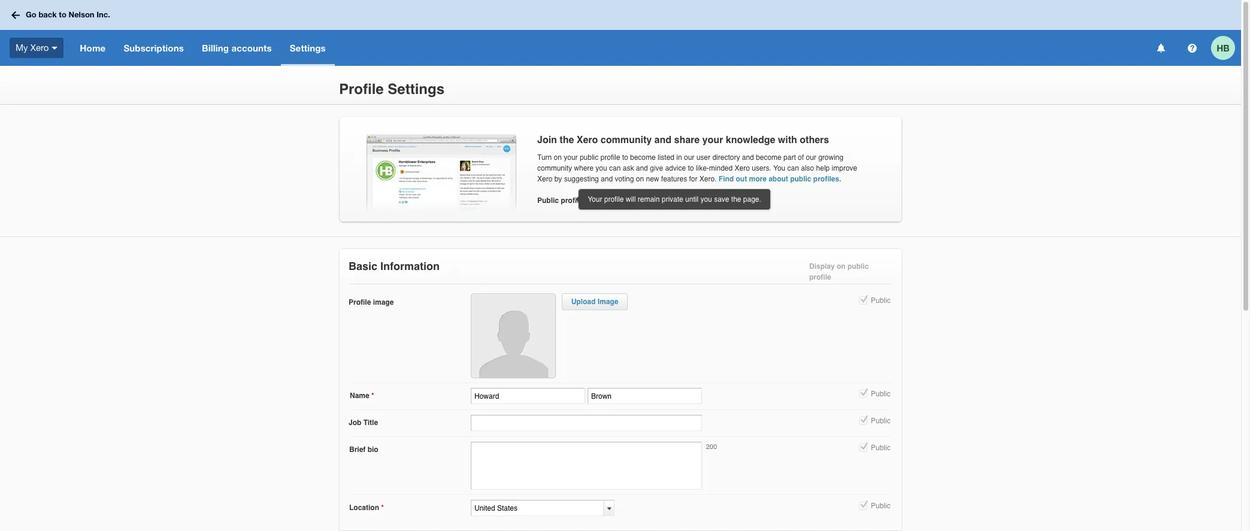 Task type: vqa. For each thing, say whether or not it's contained in the screenshot.
el "image" at bottom
no



Task type: locate. For each thing, give the bounding box(es) containing it.
1 vertical spatial your
[[564, 153, 578, 162]]

share
[[675, 135, 700, 146]]

0 horizontal spatial you
[[596, 164, 608, 173]]

0 horizontal spatial our
[[685, 153, 695, 162]]

0 horizontal spatial community
[[538, 164, 572, 173]]

2 our from the left
[[806, 153, 817, 162]]

on
[[554, 153, 562, 162], [636, 175, 644, 183], [837, 263, 846, 271]]

0 horizontal spatial your
[[564, 153, 578, 162]]

settings button
[[281, 30, 335, 66]]

knowledge
[[726, 135, 776, 146]]

and left voting
[[601, 175, 613, 183]]

0 horizontal spatial settings
[[290, 43, 326, 53]]

xero left by
[[538, 175, 553, 183]]

community up by
[[538, 164, 572, 173]]

2 horizontal spatial on
[[837, 263, 846, 271]]

0 horizontal spatial the
[[560, 135, 574, 146]]

the
[[560, 135, 574, 146], [732, 195, 742, 204]]

your
[[588, 195, 603, 204]]

your
[[703, 135, 724, 146], [564, 153, 578, 162]]

our right of
[[806, 153, 817, 162]]

public for fourth public button from the bottom of the page
[[872, 390, 891, 399]]

billing accounts
[[202, 43, 272, 53]]

profiles.
[[814, 175, 842, 183]]

Off button
[[616, 194, 626, 205]]

public up where
[[580, 153, 599, 162]]

public for public button for brief bio
[[872, 444, 891, 453]]

Name text field
[[471, 388, 586, 405]]

1 horizontal spatial to
[[623, 153, 629, 162]]

become up give
[[631, 153, 656, 162]]

0 vertical spatial to
[[59, 10, 66, 19]]

profile up voting
[[601, 153, 621, 162]]

public down also
[[791, 175, 812, 183]]

0 vertical spatial profile
[[339, 81, 384, 98]]

nelson
[[69, 10, 94, 19]]

on left new
[[636, 175, 644, 183]]

listed
[[658, 153, 675, 162]]

find out more about public profiles.
[[719, 175, 842, 183]]

you right where
[[596, 164, 608, 173]]

0 horizontal spatial on
[[554, 153, 562, 162]]

1 public button from the top
[[858, 295, 869, 306]]

1 horizontal spatial public
[[791, 175, 812, 183]]

0 vertical spatial your
[[703, 135, 724, 146]]

on inside display on public profile
[[837, 263, 846, 271]]

profile
[[339, 81, 384, 98], [349, 299, 371, 307]]

your up user
[[703, 135, 724, 146]]

1 horizontal spatial our
[[806, 153, 817, 162]]

settings inside dropdown button
[[290, 43, 326, 53]]

can
[[610, 164, 621, 173], [788, 164, 800, 173]]

2 horizontal spatial public
[[848, 263, 869, 271]]

xero right my
[[30, 42, 49, 53]]

my xero button
[[0, 30, 71, 66]]

1 become from the left
[[631, 153, 656, 162]]

0 horizontal spatial public
[[580, 153, 599, 162]]

about
[[769, 175, 789, 183]]

also
[[802, 164, 815, 173]]

profile settings
[[339, 81, 445, 98]]

0 horizontal spatial can
[[610, 164, 621, 173]]

0 horizontal spatial become
[[631, 153, 656, 162]]

public
[[580, 153, 599, 162], [791, 175, 812, 183], [848, 263, 869, 271]]

0 vertical spatial settings
[[290, 43, 326, 53]]

for
[[690, 175, 698, 183]]

1 vertical spatial settings
[[388, 81, 445, 98]]

public profile
[[538, 197, 583, 205]]

directory
[[713, 153, 741, 162]]

remain
[[638, 195, 660, 204]]

the right join
[[560, 135, 574, 146]]

to right 'back'
[[59, 10, 66, 19]]

to up for
[[688, 164, 694, 173]]

advice
[[666, 164, 686, 173]]

svg image
[[11, 11, 20, 19], [1188, 43, 1197, 52], [52, 47, 58, 50]]

information
[[381, 260, 440, 273]]

1 horizontal spatial can
[[788, 164, 800, 173]]

svg image
[[1158, 43, 1166, 52]]

5 public button from the top
[[858, 501, 869, 512]]

upload
[[572, 298, 596, 306]]

4 public button from the top
[[858, 443, 869, 454]]

1 horizontal spatial on
[[636, 175, 644, 183]]

0 vertical spatial on
[[554, 153, 562, 162]]

hb
[[1218, 42, 1231, 53]]

public for location's public button
[[872, 502, 891, 511]]

2 become from the left
[[757, 153, 782, 162]]

turn on your public profile to become listed in our user directory and become part of our growing community where you can ask and give advice to like-minded xero users. you can also help improve xero by suggesting and voting on new features for xero.
[[538, 153, 858, 183]]

profile down display
[[810, 273, 832, 282]]

1 our from the left
[[685, 153, 695, 162]]

2 horizontal spatial svg image
[[1188, 43, 1197, 52]]

0 horizontal spatial svg image
[[11, 11, 20, 19]]

you
[[774, 164, 786, 173]]

until
[[686, 195, 699, 204]]

svg image inside go back to nelson inc. link
[[11, 11, 20, 19]]

out
[[736, 175, 748, 183]]

1 vertical spatial you
[[701, 195, 713, 204]]

200
[[706, 444, 718, 451]]

svg image right svg icon
[[1188, 43, 1197, 52]]

Location text field
[[471, 501, 604, 517]]

svg image left 'go'
[[11, 11, 20, 19]]

0 vertical spatial public
[[580, 153, 599, 162]]

xero up out
[[735, 164, 750, 173]]

new
[[646, 175, 660, 183]]

your up where
[[564, 153, 578, 162]]

become up users.
[[757, 153, 782, 162]]

3 public button from the top
[[858, 416, 869, 427]]

features
[[662, 175, 688, 183]]

bio
[[368, 446, 379, 454]]

0 horizontal spatial to
[[59, 10, 66, 19]]

2 vertical spatial to
[[688, 164, 694, 173]]

community
[[601, 135, 652, 146], [538, 164, 572, 173]]

public
[[538, 197, 559, 205], [872, 297, 891, 305], [872, 390, 891, 399], [872, 417, 891, 426], [872, 444, 891, 453], [872, 502, 891, 511]]

my xero
[[16, 42, 49, 53]]

public right display
[[848, 263, 869, 271]]

to up ask
[[623, 153, 629, 162]]

can down part
[[788, 164, 800, 173]]

xero inside popup button
[[30, 42, 49, 53]]

back
[[39, 10, 57, 19]]

give
[[650, 164, 664, 173]]

community up ask
[[601, 135, 652, 146]]

brief bio
[[349, 446, 379, 454]]

2 vertical spatial on
[[837, 263, 846, 271]]

profile
[[601, 153, 621, 162], [605, 195, 624, 204], [561, 197, 583, 205], [810, 273, 832, 282]]

job title
[[349, 419, 378, 427]]

on for the
[[554, 153, 562, 162]]

brief
[[349, 446, 366, 454]]

public button for job title
[[858, 416, 869, 427]]

1 horizontal spatial svg image
[[52, 47, 58, 50]]

0 vertical spatial community
[[601, 135, 652, 146]]

to
[[59, 10, 66, 19], [623, 153, 629, 162], [688, 164, 694, 173]]

billing accounts link
[[193, 30, 281, 66]]

public for fifth public button from the bottom of the page
[[872, 297, 891, 305]]

on right turn
[[554, 153, 562, 162]]

join
[[538, 135, 557, 146]]

svg image right my xero
[[52, 47, 58, 50]]

of
[[798, 153, 804, 162]]

home
[[80, 43, 106, 53]]

our right in
[[685, 153, 695, 162]]

name
[[350, 392, 370, 400]]

subscriptions link
[[115, 30, 193, 66]]

1 horizontal spatial settings
[[388, 81, 445, 98]]

settings
[[290, 43, 326, 53], [388, 81, 445, 98]]

go
[[26, 10, 36, 19]]

you right until
[[701, 195, 713, 204]]

the right "save"
[[732, 195, 742, 204]]

1 vertical spatial community
[[538, 164, 572, 173]]

0 vertical spatial you
[[596, 164, 608, 173]]

banner
[[0, 0, 1242, 66]]

you
[[596, 164, 608, 173], [701, 195, 713, 204]]

banner containing hb
[[0, 0, 1242, 66]]

our
[[685, 153, 695, 162], [806, 153, 817, 162]]

1 vertical spatial profile
[[349, 299, 371, 307]]

with
[[779, 135, 798, 146]]

public inside the turn on your public profile to become listed in our user directory and become part of our growing community where you can ask and give advice to like-minded xero users. you can also help improve xero by suggesting and voting on new features for xero.
[[580, 153, 599, 162]]

navigation
[[71, 30, 1150, 66]]

can left ask
[[610, 164, 621, 173]]

on right display
[[837, 263, 846, 271]]

you inside the turn on your public profile to become listed in our user directory and become part of our growing community where you can ask and give advice to like-minded xero users. you can also help improve xero by suggesting and voting on new features for xero.
[[596, 164, 608, 173]]

2 vertical spatial public
[[848, 263, 869, 271]]

upload image
[[572, 298, 619, 306]]

minded
[[710, 164, 733, 173]]

xero
[[30, 42, 49, 53], [577, 135, 598, 146], [735, 164, 750, 173], [538, 175, 553, 183]]

become
[[631, 153, 656, 162], [757, 153, 782, 162]]

None text field
[[471, 415, 703, 432]]

Public button
[[858, 295, 869, 306], [858, 389, 869, 400], [858, 416, 869, 427], [858, 443, 869, 454], [858, 501, 869, 512]]

job
[[349, 419, 362, 427]]

1 horizontal spatial become
[[757, 153, 782, 162]]

will
[[626, 195, 636, 204]]

and right ask
[[636, 164, 648, 173]]

improve
[[832, 164, 858, 173]]

go back to nelson inc.
[[26, 10, 110, 19]]

1 horizontal spatial the
[[732, 195, 742, 204]]

home link
[[71, 30, 115, 66]]



Task type: describe. For each thing, give the bounding box(es) containing it.
On button
[[587, 194, 598, 205]]

part
[[784, 153, 797, 162]]

hb button
[[1212, 30, 1242, 66]]

help
[[817, 164, 830, 173]]

on
[[601, 197, 610, 206]]

join the xero community and share your knowledge with others
[[538, 135, 830, 146]]

svg image inside my xero popup button
[[52, 47, 58, 50]]

voting
[[615, 175, 634, 183]]

image
[[598, 298, 619, 306]]

location
[[349, 504, 379, 513]]

find
[[719, 175, 734, 183]]

like-
[[696, 164, 710, 173]]

Brief bio text field
[[471, 442, 703, 490]]

more
[[750, 175, 767, 183]]

ask
[[623, 164, 634, 173]]

public for public button related to job title
[[872, 417, 891, 426]]

1 vertical spatial on
[[636, 175, 644, 183]]

accounts
[[232, 43, 272, 53]]

1 horizontal spatial you
[[701, 195, 713, 204]]

profile for profile image
[[349, 299, 371, 307]]

1 can from the left
[[610, 164, 621, 173]]

users.
[[752, 164, 772, 173]]

and up users.
[[743, 153, 755, 162]]

basic information
[[349, 260, 440, 273]]

subscriptions
[[124, 43, 184, 53]]

others
[[800, 135, 830, 146]]

display
[[810, 263, 835, 271]]

my
[[16, 42, 28, 53]]

user
[[697, 153, 711, 162]]

go back to nelson inc. link
[[7, 4, 117, 26]]

community inside the turn on your public profile to become listed in our user directory and become part of our growing community where you can ask and give advice to like-minded xero users. you can also help improve xero by suggesting and voting on new features for xero.
[[538, 164, 572, 173]]

in
[[677, 153, 683, 162]]

xero up where
[[577, 135, 598, 146]]

display on public profile
[[810, 263, 869, 282]]

0 vertical spatial the
[[560, 135, 574, 146]]

public inside display on public profile
[[848, 263, 869, 271]]

profile left 'on' button
[[561, 197, 583, 205]]

1 horizontal spatial community
[[601, 135, 652, 146]]

basic
[[349, 260, 378, 273]]

your profile will remain private until you save the page.
[[588, 195, 762, 204]]

public button for location
[[858, 501, 869, 512]]

private
[[662, 195, 684, 204]]

inc.
[[97, 10, 110, 19]]

on for information
[[837, 263, 846, 271]]

title
[[364, 419, 378, 427]]

profile inside display on public profile
[[810, 273, 832, 282]]

suggesting
[[564, 175, 599, 183]]

and up listed
[[655, 135, 672, 146]]

xero.
[[700, 175, 717, 183]]

page.
[[744, 195, 762, 204]]

profile inside the turn on your public profile to become listed in our user directory and become part of our growing community where you can ask and give advice to like-minded xero users. you can also help improve xero by suggesting and voting on new features for xero.
[[601, 153, 621, 162]]

where
[[574, 164, 594, 173]]

billing
[[202, 43, 229, 53]]

1 vertical spatial the
[[732, 195, 742, 204]]

profile image
[[349, 299, 394, 307]]

profile left will
[[605, 195, 624, 204]]

upload image button
[[572, 298, 619, 306]]

2 can from the left
[[788, 164, 800, 173]]

1 vertical spatial public
[[791, 175, 812, 183]]

1 horizontal spatial your
[[703, 135, 724, 146]]

navigation containing home
[[71, 30, 1150, 66]]

save
[[715, 195, 730, 204]]

off
[[629, 197, 638, 206]]

1 vertical spatial to
[[623, 153, 629, 162]]

public button for brief bio
[[858, 443, 869, 454]]

2 public button from the top
[[858, 389, 869, 400]]

profile for profile settings
[[339, 81, 384, 98]]

find out more about public profiles. link
[[719, 175, 842, 183]]

image
[[373, 299, 394, 307]]

turn
[[538, 153, 552, 162]]

by
[[555, 175, 562, 183]]

growing
[[819, 153, 844, 162]]

your inside the turn on your public profile to become listed in our user directory and become part of our growing community where you can ask and give advice to like-minded xero users. you can also help improve xero by suggesting and voting on new features for xero.
[[564, 153, 578, 162]]

Last text field
[[588, 388, 703, 405]]

2 horizontal spatial to
[[688, 164, 694, 173]]



